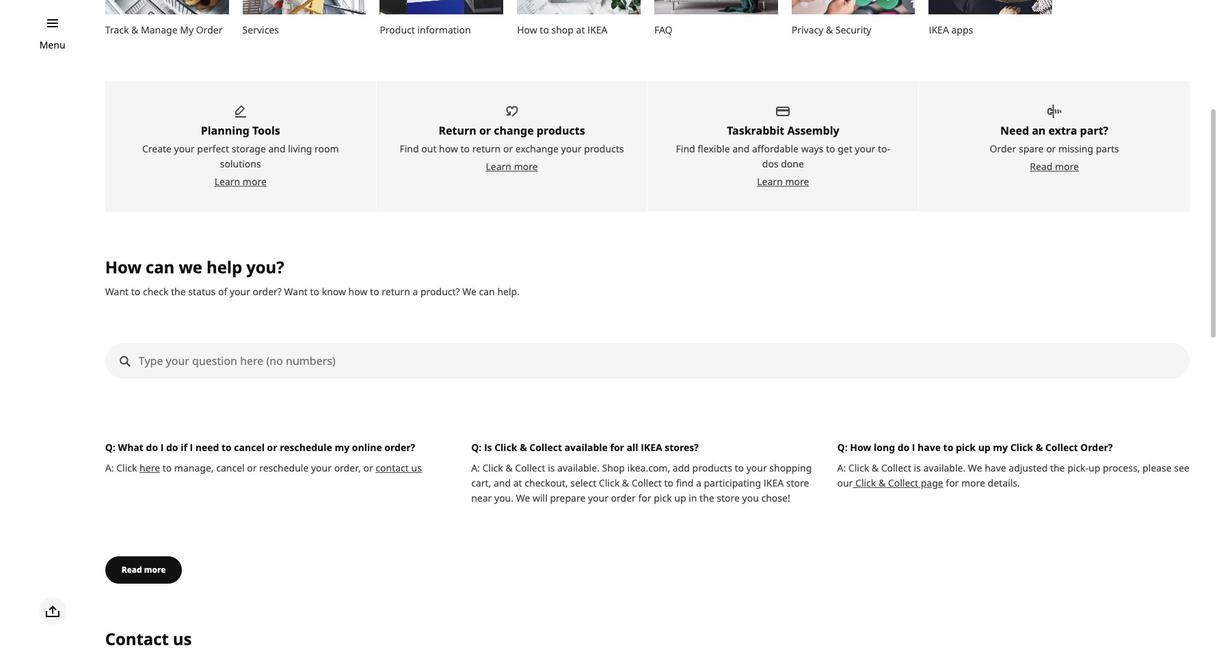 Task type: locate. For each thing, give the bounding box(es) containing it.
0 horizontal spatial us
[[173, 628, 192, 651]]

a: inside a: click & collect is available. we have adjusted the pick-up process, please see our
[[838, 462, 846, 475]]

1 horizontal spatial have
[[985, 462, 1007, 475]]

the right check
[[171, 286, 186, 299]]

or down online
[[364, 462, 373, 475]]

2 horizontal spatial i
[[912, 441, 916, 454]]

products inside the a: click & collect is available. shop ikea.com, add products to your shopping cart, and at checkout, select click & collect to find a participating ikea store near you. we will prepare your order for pick up in the store you chose!
[[693, 462, 733, 475]]

1 horizontal spatial us
[[412, 462, 422, 475]]

1 vertical spatial order
[[990, 142, 1017, 155]]

ikea apps image
[[929, 0, 1053, 14]]

shop
[[602, 462, 625, 475]]

dos
[[763, 157, 779, 170]]

1 horizontal spatial want
[[284, 286, 308, 299]]

click & collect page link
[[853, 477, 944, 490]]

1 horizontal spatial up
[[979, 441, 991, 454]]

click right "our"
[[856, 477, 877, 490]]

the right in
[[700, 492, 715, 505]]

2 horizontal spatial up
[[1089, 462, 1101, 475]]

1 q: from the left
[[105, 441, 116, 454]]

order,
[[334, 462, 361, 475]]

want left know
[[284, 286, 308, 299]]

how to shop at ikea link
[[517, 0, 641, 37]]

1 available. from the left
[[558, 462, 600, 475]]

prepare
[[550, 492, 586, 505]]

1 vertical spatial how
[[349, 286, 368, 299]]

ikea inside the a: click & collect is available. shop ikea.com, add products to your shopping cart, and at checkout, select click & collect to find a participating ikea store near you. we will prepare your order for pick up in the store you chose!
[[764, 477, 784, 490]]

products up exchange at the left top
[[537, 123, 585, 138]]

cancel
[[234, 441, 265, 454], [216, 462, 245, 475]]

0 vertical spatial store
[[787, 477, 810, 490]]

for right page
[[946, 477, 959, 490]]

learn more link down exchange at the left top
[[486, 160, 538, 173]]

and
[[268, 142, 286, 155], [733, 142, 750, 155], [494, 477, 511, 490]]

1 horizontal spatial for
[[639, 492, 652, 505]]

planning tools create your perfect storage and  living room solutions learn more
[[142, 123, 339, 188]]

1 horizontal spatial available.
[[924, 462, 966, 475]]

3 q: from the left
[[838, 441, 848, 454]]

0 vertical spatial how
[[517, 23, 538, 36]]

0 horizontal spatial and
[[268, 142, 286, 155]]

products
[[537, 123, 585, 138], [584, 142, 624, 155], [693, 462, 733, 475]]

0 horizontal spatial do
[[146, 441, 158, 454]]

q: is click & collect available for all ikea stores?
[[471, 441, 699, 454]]

at up you.
[[514, 477, 522, 490]]

learn
[[486, 160, 512, 173], [215, 175, 240, 188], [757, 175, 783, 188]]

1 horizontal spatial how
[[439, 142, 458, 155]]

learn inside taskrabbit assembly find flexible and affordable ways to get your to- dos done learn more
[[757, 175, 783, 188]]

click inside the a: click & collect is available. shop ikea.com, add products to your shopping cart, and at checkout, select click & collect to find a participating ikea store near you. we will prepare your order for pick up in the store you chose!
[[599, 477, 620, 490]]

q: for q: what do i do if i need to cancel or reschedule my online order?
[[105, 441, 116, 454]]

1 horizontal spatial and
[[494, 477, 511, 490]]

learn for change
[[486, 160, 512, 173]]

q: left is
[[471, 441, 482, 454]]

1 do from the left
[[146, 441, 158, 454]]

0 vertical spatial have
[[918, 441, 941, 454]]

1 vertical spatial for
[[946, 477, 959, 490]]

and inside the a: click & collect is available. shop ikea.com, add products to your shopping cart, and at checkout, select click & collect to find a participating ikea store near you. we will prepare your order for pick up in the store you chose!
[[494, 477, 511, 490]]

2 vertical spatial for
[[639, 492, 652, 505]]

need an extra part? order spare or missing parts read more
[[990, 123, 1120, 173]]

and down taskrabbit
[[733, 142, 750, 155]]

2 want from the left
[[284, 286, 308, 299]]

order down need
[[990, 142, 1017, 155]]

up down order? at right bottom
[[1089, 462, 1101, 475]]

taskrabbit
[[727, 123, 785, 138]]

we
[[179, 256, 202, 278]]

more inside 'planning tools create your perfect storage and  living room solutions learn more'
[[243, 175, 267, 188]]

planning
[[201, 123, 250, 138]]

1 vertical spatial store
[[717, 492, 740, 505]]

the left pick- at the bottom of page
[[1051, 462, 1066, 475]]

near
[[471, 492, 492, 505]]

your right exchange at the left top
[[561, 142, 582, 155]]

0 horizontal spatial we
[[463, 286, 477, 299]]

1 horizontal spatial learn
[[486, 160, 512, 173]]

out
[[422, 142, 437, 155]]

1 horizontal spatial how
[[517, 23, 538, 36]]

please
[[1143, 462, 1172, 475]]

order inside need an extra part? order spare or missing parts read more
[[990, 142, 1017, 155]]

learn for find
[[757, 175, 783, 188]]

ikea left apps
[[929, 23, 949, 36]]

ikea.com,
[[628, 462, 671, 475]]

0 horizontal spatial have
[[918, 441, 941, 454]]

assembly
[[788, 123, 840, 138]]

up
[[979, 441, 991, 454], [1089, 462, 1101, 475], [675, 492, 687, 505]]

and up you.
[[494, 477, 511, 490]]

2 vertical spatial up
[[675, 492, 687, 505]]

my
[[180, 23, 194, 36]]

0 horizontal spatial at
[[514, 477, 522, 490]]

your right create
[[174, 142, 195, 155]]

return
[[473, 142, 501, 155], [382, 286, 410, 299]]

a: click here to manage, cancel or reschedule your order, or contact us
[[105, 462, 422, 475]]

to
[[540, 23, 549, 36], [461, 142, 470, 155], [826, 142, 836, 155], [131, 286, 140, 299], [310, 286, 319, 299], [370, 286, 379, 299], [222, 441, 232, 454], [944, 441, 954, 454], [163, 462, 172, 475], [735, 462, 744, 475], [665, 477, 674, 490]]

my up a: click & collect is available. we have adjusted the pick-up process, please see our at the right bottom
[[994, 441, 1008, 454]]

1 horizontal spatial is
[[914, 462, 921, 475]]

learn down dos
[[757, 175, 783, 188]]

1 find from the left
[[400, 142, 419, 155]]

done
[[781, 157, 804, 170]]

click
[[495, 441, 518, 454], [1011, 441, 1034, 454], [116, 462, 137, 475], [849, 462, 870, 475], [599, 477, 620, 490], [856, 477, 877, 490]]

2 a: from the left
[[838, 462, 846, 475]]

a: left here link
[[105, 462, 114, 475]]

we
[[463, 286, 477, 299], [969, 462, 983, 475], [516, 492, 530, 505]]

menu
[[39, 38, 65, 51]]

1 horizontal spatial do
[[166, 441, 178, 454]]

0 vertical spatial read
[[1030, 160, 1053, 173]]

your up participating
[[747, 462, 767, 475]]

1 horizontal spatial find
[[676, 142, 696, 155]]

a
[[413, 286, 418, 299], [696, 477, 702, 490]]

0 vertical spatial how
[[439, 142, 458, 155]]

click up "our"
[[849, 462, 870, 475]]

1 horizontal spatial my
[[994, 441, 1008, 454]]

is up checkout,
[[548, 462, 555, 475]]

1 horizontal spatial at
[[576, 23, 585, 36]]

for inside the a: click & collect is available. shop ikea.com, add products to your shopping cart, and at checkout, select click & collect to find a participating ikea store near you. we will prepare your order for pick up in the store you chose!
[[639, 492, 652, 505]]

a right find
[[696, 477, 702, 490]]

we right product?
[[463, 286, 477, 299]]

add
[[673, 462, 690, 475]]

1 horizontal spatial read
[[1030, 160, 1053, 173]]

privacy
[[792, 23, 824, 36]]

how left the we
[[105, 256, 141, 278]]

more inside need an extra part? order spare or missing parts read more
[[1056, 160, 1080, 173]]

0 horizontal spatial pick
[[654, 492, 672, 505]]

up up a: click & collect is available. we have adjusted the pick-up process, please see our at the right bottom
[[979, 441, 991, 454]]

how left shop at the top of page
[[517, 23, 538, 36]]

store down shopping on the bottom
[[787, 477, 810, 490]]

i
[[161, 441, 164, 454], [190, 441, 193, 454], [912, 441, 916, 454]]

1 horizontal spatial q:
[[471, 441, 482, 454]]

return down change
[[473, 142, 501, 155]]

pick
[[956, 441, 976, 454], [654, 492, 672, 505]]

1 vertical spatial we
[[969, 462, 983, 475]]

products up participating
[[693, 462, 733, 475]]

can up check
[[146, 256, 175, 278]]

available. up click & collect page for more details.
[[924, 462, 966, 475]]

for left all
[[611, 441, 625, 454]]

order right the 'my'
[[196, 23, 223, 36]]

1 vertical spatial a
[[696, 477, 702, 490]]

can left the "help."
[[479, 286, 495, 299]]

order inside track & manage my order link
[[196, 23, 223, 36]]

learn down solutions
[[215, 175, 240, 188]]

ikea up chose!
[[764, 477, 784, 490]]

navigation containing track & manage my order
[[92, 0, 1204, 65]]

2 horizontal spatial we
[[969, 462, 983, 475]]

return inside return or change products find out how to return or exchange your products learn more
[[473, 142, 501, 155]]

navigation
[[92, 0, 1204, 65]]

0 horizontal spatial the
[[171, 286, 186, 299]]

q: up "our"
[[838, 441, 848, 454]]

collect inside a: click & collect is available. we have adjusted the pick-up process, please see our
[[882, 462, 912, 475]]

my up order,
[[335, 441, 350, 454]]

for
[[611, 441, 625, 454], [946, 477, 959, 490], [639, 492, 652, 505]]

a: up "our"
[[838, 462, 846, 475]]

1 vertical spatial have
[[985, 462, 1007, 475]]

0 vertical spatial pick
[[956, 441, 976, 454]]

reschedule down q: what do i do if i need to cancel or reschedule my online order?
[[259, 462, 309, 475]]

products right exchange at the left top
[[584, 142, 624, 155]]

a left product?
[[413, 286, 418, 299]]

0 horizontal spatial find
[[400, 142, 419, 155]]

0 horizontal spatial is
[[548, 462, 555, 475]]

available. up select on the bottom of the page
[[558, 462, 600, 475]]

the
[[171, 286, 186, 299], [1051, 462, 1066, 475], [700, 492, 715, 505]]

Search search field
[[106, 344, 1190, 379]]

0 horizontal spatial how
[[349, 286, 368, 299]]

1 horizontal spatial order
[[990, 142, 1017, 155]]

find left out
[[400, 142, 419, 155]]

1 horizontal spatial can
[[479, 286, 495, 299]]

to left get
[[826, 142, 836, 155]]

i right if
[[190, 441, 193, 454]]

2 is from the left
[[914, 462, 921, 475]]

0 vertical spatial can
[[146, 256, 175, 278]]

2 horizontal spatial and
[[733, 142, 750, 155]]

we left will
[[516, 492, 530, 505]]

0 horizontal spatial want
[[105, 286, 129, 299]]

2 vertical spatial we
[[516, 492, 530, 505]]

or down change
[[503, 142, 513, 155]]

click up adjusted at right
[[1011, 441, 1034, 454]]

will
[[533, 492, 548, 505]]

reschedule up a: click here to manage, cancel or reschedule your order, or contact us
[[280, 441, 332, 454]]

find inside return or change products find out how to return or exchange your products learn more
[[400, 142, 419, 155]]

how right know
[[349, 286, 368, 299]]

order? down you?
[[253, 286, 282, 299]]

1 horizontal spatial store
[[787, 477, 810, 490]]

1 horizontal spatial we
[[516, 492, 530, 505]]

1 vertical spatial pick
[[654, 492, 672, 505]]

up inside a: click & collect is available. we have adjusted the pick-up process, please see our
[[1089, 462, 1101, 475]]

0 horizontal spatial read
[[122, 565, 142, 576]]

2 horizontal spatial how
[[851, 441, 872, 454]]

extra
[[1049, 123, 1078, 138]]

how right out
[[439, 142, 458, 155]]

to left check
[[131, 286, 140, 299]]

how for how can we help you?
[[105, 256, 141, 278]]

2 horizontal spatial learn
[[757, 175, 783, 188]]

details.
[[988, 477, 1021, 490]]

2 horizontal spatial q:
[[838, 441, 848, 454]]

for right order
[[639, 492, 652, 505]]

and down tools
[[268, 142, 286, 155]]

learn inside return or change products find out how to return or exchange your products learn more
[[486, 160, 512, 173]]

1 vertical spatial cancel
[[216, 462, 245, 475]]

how left long
[[851, 441, 872, 454]]

stores?
[[665, 441, 699, 454]]

have up details.
[[985, 462, 1007, 475]]

do left if
[[166, 441, 178, 454]]

1 horizontal spatial a:
[[838, 462, 846, 475]]

at right shop at the top of page
[[576, 23, 585, 36]]

is up page
[[914, 462, 921, 475]]

how for how to shop at ikea
[[517, 23, 538, 36]]

1 horizontal spatial the
[[700, 492, 715, 505]]

0 horizontal spatial store
[[717, 492, 740, 505]]

flexible
[[698, 142, 730, 155]]

your left to- on the top of page
[[855, 142, 876, 155]]

0 horizontal spatial order
[[196, 23, 223, 36]]

pick inside the a: click & collect is available. shop ikea.com, add products to your shopping cart, and at checkout, select click & collect to find a participating ikea store near you. we will prepare your order for pick up in the store you chose!
[[654, 492, 672, 505]]

2 available. from the left
[[924, 462, 966, 475]]

1 a: from the left
[[105, 462, 114, 475]]

or up read more link
[[1047, 142, 1057, 155]]

more
[[514, 160, 538, 173], [1056, 160, 1080, 173], [243, 175, 267, 188], [786, 175, 810, 188], [962, 477, 986, 490], [144, 565, 166, 576]]

checkout,
[[525, 477, 568, 490]]

get
[[838, 142, 853, 155]]

your inside return or change products find out how to return or exchange your products learn more
[[561, 142, 582, 155]]

cancel down need
[[216, 462, 245, 475]]

find left flexible
[[676, 142, 696, 155]]

track
[[105, 23, 129, 36]]

learn more link down done
[[757, 175, 810, 188]]

or up a: click here to manage, cancel or reschedule your order, or contact us
[[267, 441, 277, 454]]

up inside the a: click & collect is available. shop ikea.com, add products to your shopping cart, and at checkout, select click & collect to find a participating ikea store near you. we will prepare your order for pick up in the store you chose!
[[675, 492, 687, 505]]

the inside the a: click & collect is available. shop ikea.com, add products to your shopping cart, and at checkout, select click & collect to find a participating ikea store near you. we will prepare your order for pick up in the store you chose!
[[700, 492, 715, 505]]

click inside a: click & collect is available. we have adjusted the pick-up process, please see our
[[849, 462, 870, 475]]

have up page
[[918, 441, 941, 454]]

1 vertical spatial the
[[1051, 462, 1066, 475]]

2 vertical spatial how
[[851, 441, 872, 454]]

learn more link for or
[[486, 160, 538, 173]]

cancel up a: click here to manage, cancel or reschedule your order, or contact us
[[234, 441, 265, 454]]

0 horizontal spatial a
[[413, 286, 418, 299]]

2 horizontal spatial learn more link
[[757, 175, 810, 188]]

1 horizontal spatial order?
[[385, 441, 415, 454]]

1 horizontal spatial return
[[473, 142, 501, 155]]

my
[[335, 441, 350, 454], [994, 441, 1008, 454]]

2 find from the left
[[676, 142, 696, 155]]

we down the 'q: how long do i have to pick up my click & collect order?'
[[969, 462, 983, 475]]

do right long
[[898, 441, 910, 454]]

click down what
[[116, 462, 137, 475]]

0 horizontal spatial learn
[[215, 175, 240, 188]]

a: click & collect is available. shop ikea.com, add products to your shopping cart, and at checkout, select click & collect to find a participating ikea store near you. we will prepare your order for pick up in the store you chose!
[[471, 462, 812, 505]]

can
[[146, 256, 175, 278], [479, 286, 495, 299]]

2 horizontal spatial for
[[946, 477, 959, 490]]

1 vertical spatial at
[[514, 477, 522, 490]]

to right need
[[222, 441, 232, 454]]

1 vertical spatial can
[[479, 286, 495, 299]]

0 vertical spatial the
[[171, 286, 186, 299]]

parts
[[1096, 142, 1120, 155]]

0 horizontal spatial available.
[[558, 462, 600, 475]]

chose!
[[762, 492, 791, 505]]

1 vertical spatial order?
[[385, 441, 415, 454]]

pick up click & collect page for more details.
[[956, 441, 976, 454]]

online
[[352, 441, 382, 454]]

learn more link down solutions
[[215, 175, 267, 188]]

want left check
[[105, 286, 129, 299]]

read more
[[122, 565, 166, 576]]

the inside a: click & collect is available. we have adjusted the pick-up process, please see our
[[1051, 462, 1066, 475]]

0 horizontal spatial can
[[146, 256, 175, 278]]

1 vertical spatial return
[[382, 286, 410, 299]]

click down shop
[[599, 477, 620, 490]]

do up here link
[[146, 441, 158, 454]]

your down select on the bottom of the page
[[588, 492, 609, 505]]

i right long
[[912, 441, 916, 454]]

return
[[439, 123, 477, 138]]

to right here link
[[163, 462, 172, 475]]

learn down change
[[486, 160, 512, 173]]

0 horizontal spatial learn more link
[[215, 175, 267, 188]]

up left in
[[675, 492, 687, 505]]

0 horizontal spatial how
[[105, 256, 141, 278]]

i left if
[[161, 441, 164, 454]]

at inside the a: click & collect is available. shop ikea.com, add products to your shopping cart, and at checkout, select click & collect to find a participating ikea store near you. we will prepare your order for pick up in the store you chose!
[[514, 477, 522, 490]]

is inside the a: click & collect is available. shop ikea.com, add products to your shopping cart, and at checkout, select click & collect to find a participating ikea store near you. we will prepare your order for pick up in the store you chose!
[[548, 462, 555, 475]]

1 is from the left
[[548, 462, 555, 475]]

2 q: from the left
[[471, 441, 482, 454]]

1 horizontal spatial a
[[696, 477, 702, 490]]

0 horizontal spatial my
[[335, 441, 350, 454]]

to inside return or change products find out how to return or exchange your products learn more
[[461, 142, 470, 155]]

0 vertical spatial for
[[611, 441, 625, 454]]

q: left what
[[105, 441, 116, 454]]

a inside the a: click & collect is available. shop ikea.com, add products to your shopping cart, and at checkout, select click & collect to find a participating ikea store near you. we will prepare your order for pick up in the store you chose!
[[696, 477, 702, 490]]

and inside taskrabbit assembly find flexible and affordable ways to get your to- dos done learn more
[[733, 142, 750, 155]]

read inside need an extra part? order spare or missing parts read more
[[1030, 160, 1053, 173]]

available.
[[558, 462, 600, 475], [924, 462, 966, 475]]

how
[[439, 142, 458, 155], [349, 286, 368, 299]]

to left know
[[310, 286, 319, 299]]

0 vertical spatial return
[[473, 142, 501, 155]]

reschedule
[[280, 441, 332, 454], [259, 462, 309, 475]]

0 vertical spatial order
[[196, 23, 223, 36]]

1 vertical spatial read
[[122, 565, 142, 576]]

ways
[[802, 142, 824, 155]]

1 vertical spatial products
[[584, 142, 624, 155]]

1 vertical spatial up
[[1089, 462, 1101, 475]]

& inside "link"
[[826, 23, 833, 36]]

2 horizontal spatial do
[[898, 441, 910, 454]]

find
[[400, 142, 419, 155], [676, 142, 696, 155]]



Task type: describe. For each thing, give the bounding box(es) containing it.
shop
[[552, 23, 574, 36]]

q: for q: how long do i have to pick up my click & collect order?
[[838, 441, 848, 454]]

to up participating
[[735, 462, 744, 475]]

faq
[[655, 23, 673, 36]]

select
[[571, 477, 597, 490]]

room
[[315, 142, 339, 155]]

have inside a: click & collect is available. we have adjusted the pick-up process, please see our
[[985, 462, 1007, 475]]

tools
[[252, 123, 280, 138]]

your left order,
[[311, 462, 332, 475]]

services
[[243, 23, 279, 36]]

how can we help you?
[[105, 256, 284, 278]]

learn inside 'planning tools create your perfect storage and  living room solutions learn more'
[[215, 175, 240, 188]]

contact us
[[105, 628, 192, 651]]

click & collect page for more details.
[[853, 477, 1021, 490]]

product information
[[380, 23, 471, 36]]

2 my from the left
[[994, 441, 1008, 454]]

ikea right all
[[641, 441, 663, 454]]

1 want from the left
[[105, 286, 129, 299]]

0 vertical spatial cancel
[[234, 441, 265, 454]]

in
[[689, 492, 697, 505]]

track & manage my order link
[[105, 0, 229, 37]]

learn more link for assembly
[[757, 175, 810, 188]]

participating
[[704, 477, 761, 490]]

is inside a: click & collect is available. we have adjusted the pick-up process, please see our
[[914, 462, 921, 475]]

affordable
[[752, 142, 799, 155]]

to inside taskrabbit assembly find flexible and affordable ways to get your to- dos done learn more
[[826, 142, 836, 155]]

2 do from the left
[[166, 441, 178, 454]]

an
[[1032, 123, 1046, 138]]

product
[[380, 23, 415, 36]]

long
[[874, 441, 896, 454]]

0 horizontal spatial return
[[382, 286, 410, 299]]

security
[[836, 23, 872, 36]]

pick-
[[1068, 462, 1089, 475]]

available. inside a: click & collect is available. we have adjusted the pick-up process, please see our
[[924, 462, 966, 475]]

part?
[[1081, 123, 1109, 138]]

your right of
[[230, 286, 250, 299]]

a: for a: click & collect is available. we have adjusted the pick-up process, please see our
[[838, 462, 846, 475]]

product information image
[[380, 0, 504, 14]]

ikea down how to shop at ikea image
[[588, 23, 608, 36]]

what
[[118, 441, 144, 454]]

here
[[140, 462, 160, 475]]

1 horizontal spatial pick
[[956, 441, 976, 454]]

0 vertical spatial up
[[979, 441, 991, 454]]

your inside 'planning tools create your perfect storage and  living room solutions learn more'
[[174, 142, 195, 155]]

help.
[[498, 286, 520, 299]]

more inside button
[[144, 565, 166, 576]]

or down q: what do i do if i need to cancel or reschedule my online order?
[[247, 462, 257, 475]]

help
[[207, 256, 242, 278]]

you?
[[246, 256, 284, 278]]

2 i from the left
[[190, 441, 193, 454]]

our
[[838, 477, 853, 490]]

exchange
[[516, 142, 559, 155]]

is
[[484, 441, 492, 454]]

q: how long do i have to pick up my click & collect order?
[[838, 441, 1113, 454]]

learn more link for tools
[[215, 175, 267, 188]]

privacy & security link
[[792, 0, 916, 37]]

manage,
[[174, 462, 214, 475]]

order for manage
[[196, 23, 223, 36]]

process,
[[1103, 462, 1141, 475]]

shopping
[[770, 462, 812, 475]]

solutions
[[220, 157, 261, 170]]

or inside need an extra part? order spare or missing parts read more
[[1047, 142, 1057, 155]]

how to shop at ikea
[[517, 23, 608, 36]]

see
[[1175, 462, 1190, 475]]

more inside taskrabbit assembly find flexible and affordable ways to get your to- dos done learn more
[[786, 175, 810, 188]]

click right is
[[495, 441, 518, 454]]

0 vertical spatial a
[[413, 286, 418, 299]]

taskrabbit assembly find flexible and affordable ways to get your to- dos done learn more
[[676, 123, 891, 188]]

living
[[288, 142, 312, 155]]

faq image
[[655, 0, 778, 14]]

order
[[611, 492, 636, 505]]

to up click & collect page for more details.
[[944, 441, 954, 454]]

spare
[[1019, 142, 1044, 155]]

information
[[418, 23, 471, 36]]

a: click
[[471, 462, 503, 475]]

all
[[627, 441, 639, 454]]

track & manage my order image
[[105, 0, 229, 14]]

check
[[143, 286, 169, 299]]

read more button
[[105, 557, 182, 584]]

to right know
[[370, 286, 379, 299]]

your inside taskrabbit assembly find flexible and affordable ways to get your to- dos done learn more
[[855, 142, 876, 155]]

adjusted
[[1009, 462, 1048, 475]]

3 do from the left
[[898, 441, 910, 454]]

0 vertical spatial products
[[537, 123, 585, 138]]

available. inside the a: click & collect is available. shop ikea.com, add products to your shopping cart, and at checkout, select click & collect to find a participating ikea store near you. we will prepare your order for pick up in the store you chose!
[[558, 462, 600, 475]]

need
[[195, 441, 219, 454]]

contact
[[376, 462, 409, 475]]

change
[[494, 123, 534, 138]]

you
[[743, 492, 759, 505]]

privacy & security
[[792, 23, 872, 36]]

or right return
[[479, 123, 491, 138]]

3 i from the left
[[912, 441, 916, 454]]

q: what do i do if i need to cancel or reschedule my online order?
[[105, 441, 415, 454]]

manage
[[141, 23, 178, 36]]

find
[[676, 477, 694, 490]]

order?
[[1081, 441, 1113, 454]]

ikea apps link
[[929, 0, 1053, 37]]

0 horizontal spatial for
[[611, 441, 625, 454]]

a: for a: click here to manage, cancel or reschedule your order, or contact us
[[105, 462, 114, 475]]

a: click & collect is available. we have adjusted the pick-up process, please see our
[[838, 462, 1190, 490]]

to-
[[878, 142, 891, 155]]

product?
[[421, 286, 460, 299]]

apps
[[952, 23, 974, 36]]

available
[[565, 441, 608, 454]]

we inside a: click & collect is available. we have adjusted the pick-up process, please see our
[[969, 462, 983, 475]]

read inside button
[[122, 565, 142, 576]]

of
[[218, 286, 227, 299]]

to left find
[[665, 477, 674, 490]]

contact us link
[[376, 462, 422, 475]]

to left shop at the top of page
[[540, 23, 549, 36]]

create
[[142, 142, 172, 155]]

track & manage my order
[[105, 23, 223, 36]]

0 vertical spatial reschedule
[[280, 441, 332, 454]]

& inside a: click & collect is available. we have adjusted the pick-up process, please see our
[[872, 462, 879, 475]]

1 i from the left
[[161, 441, 164, 454]]

page
[[921, 477, 944, 490]]

privacy & security image
[[792, 0, 916, 14]]

q: for q: is click & collect available for all ikea stores?
[[471, 441, 482, 454]]

how to shop at ikea image
[[517, 0, 641, 14]]

how inside return or change products find out how to return or exchange your products learn more
[[439, 142, 458, 155]]

order for extra
[[990, 142, 1017, 155]]

we inside the a: click & collect is available. shop ikea.com, add products to your shopping cart, and at checkout, select click & collect to find a participating ikea store near you. we will prepare your order for pick up in the store you chose!
[[516, 492, 530, 505]]

0 vertical spatial us
[[412, 462, 422, 475]]

need
[[1001, 123, 1030, 138]]

perfect
[[197, 142, 229, 155]]

more inside return or change products find out how to return or exchange your products learn more
[[514, 160, 538, 173]]

1 vertical spatial us
[[173, 628, 192, 651]]

cart,
[[471, 477, 491, 490]]

know
[[322, 286, 346, 299]]

1 vertical spatial reschedule
[[259, 462, 309, 475]]

0 horizontal spatial order?
[[253, 286, 282, 299]]

menu button
[[39, 38, 65, 53]]

status
[[188, 286, 216, 299]]

storage
[[232, 142, 266, 155]]

0 vertical spatial we
[[463, 286, 477, 299]]

return or change products find out how to return or exchange your products learn more
[[400, 123, 624, 173]]

find inside taskrabbit assembly find flexible and affordable ways to get your to- dos done learn more
[[676, 142, 696, 155]]

and inside 'planning tools create your perfect storage and  living room solutions learn more'
[[268, 142, 286, 155]]

1 my from the left
[[335, 441, 350, 454]]

contact
[[105, 628, 169, 651]]

services image
[[243, 0, 366, 14]]

missing
[[1059, 142, 1094, 155]]



Task type: vqa. For each thing, say whether or not it's contained in the screenshot.
To within the Taskrabbit Assembly Find flexible and affordable ways to get your to- dos done Learn more
yes



